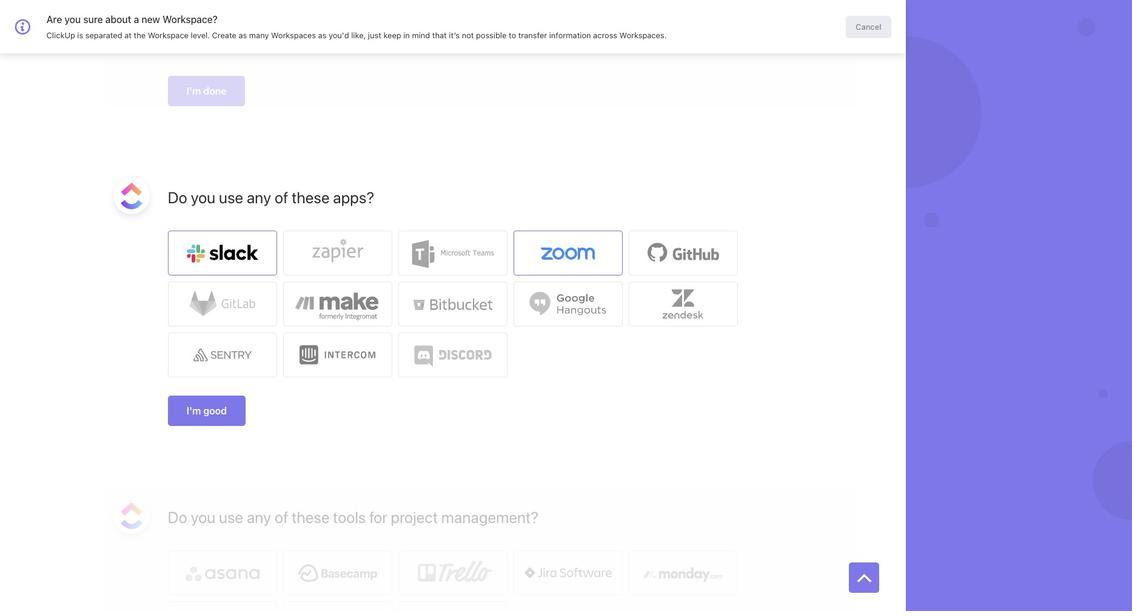 Task type: vqa. For each thing, say whether or not it's contained in the screenshot.
1st row from the bottom of the page
no



Task type: describe. For each thing, give the bounding box(es) containing it.
information
[[550, 30, 591, 40]]

2 as from the left
[[318, 30, 327, 40]]

use for do you use any of these tools for project management?
[[219, 508, 243, 526]]

it's
[[449, 30, 460, 40]]

of for apps?
[[275, 188, 288, 206]]

sure
[[83, 14, 103, 25]]

like,
[[351, 30, 366, 40]]

of for tools
[[275, 508, 288, 526]]

i'm done
[[187, 86, 227, 96]]

is
[[77, 30, 83, 40]]

new
[[142, 14, 160, 25]]

1 as from the left
[[239, 30, 247, 40]]

i'm for i'm good
[[187, 405, 201, 416]]

mind
[[412, 30, 430, 40]]

that
[[433, 30, 447, 40]]

i'm good
[[187, 405, 227, 416]]

use for do you use any of these apps?
[[219, 188, 243, 206]]

workspaces.
[[620, 30, 667, 40]]

good
[[204, 405, 227, 416]]

separated
[[85, 30, 122, 40]]

are you sure about a new workspace? clickup is separated at the workspace level. create as many workspaces as you'd like, just keep in mind that it's not possible to transfer information across workspaces.
[[47, 14, 667, 40]]

across
[[594, 30, 618, 40]]

in
[[404, 30, 410, 40]]

not
[[462, 30, 474, 40]]

the
[[134, 30, 146, 40]]

Enter email addresses (or paste multiple) text field
[[168, 0, 850, 30]]

do for do you use any of these tools for project management?
[[168, 508, 187, 526]]

a
[[134, 14, 139, 25]]



Task type: locate. For each thing, give the bounding box(es) containing it.
do you use any of these apps?
[[168, 188, 375, 206]]

0 vertical spatial you
[[65, 14, 81, 25]]

of
[[275, 188, 288, 206], [275, 508, 288, 526]]

you inside the are you sure about a new workspace? clickup is separated at the workspace level. create as many workspaces as you'd like, just keep in mind that it's not possible to transfer information across workspaces.
[[65, 14, 81, 25]]

1 these from the top
[[292, 188, 330, 206]]

workspace
[[148, 30, 189, 40]]

1 vertical spatial of
[[275, 508, 288, 526]]

you
[[65, 14, 81, 25], [191, 188, 216, 206], [191, 508, 216, 526]]

1 clickup logo image from the top
[[121, 183, 142, 209]]

1 vertical spatial do
[[168, 508, 187, 526]]

you for are you sure about a new workspace? clickup is separated at the workspace level. create as many workspaces as you'd like, just keep in mind that it's not possible to transfer information across workspaces.
[[65, 14, 81, 25]]

0 vertical spatial any
[[247, 188, 271, 206]]

2 of from the top
[[275, 508, 288, 526]]

clickup logo image
[[121, 183, 142, 209], [121, 502, 142, 529]]

1 vertical spatial you
[[191, 188, 216, 206]]

at
[[125, 30, 132, 40]]

0 vertical spatial of
[[275, 188, 288, 206]]

as
[[239, 30, 247, 40], [318, 30, 327, 40]]

i'm
[[187, 86, 201, 96], [187, 405, 201, 416]]

clickup logo image for do you use any of these apps?
[[121, 183, 142, 209]]

management?
[[442, 508, 539, 526]]

2 these from the top
[[292, 508, 330, 526]]

you'd
[[329, 30, 349, 40]]

0 vertical spatial i'm
[[187, 86, 201, 96]]

i'm good button
[[168, 396, 246, 426]]

many
[[249, 30, 269, 40]]

level.
[[191, 30, 210, 40]]

any
[[247, 188, 271, 206], [247, 508, 271, 526]]

just
[[368, 30, 382, 40]]

done
[[204, 86, 227, 96]]

these left tools
[[292, 508, 330, 526]]

1 i'm from the top
[[187, 86, 201, 96]]

you for do you use any of these apps?
[[191, 188, 216, 206]]

0 vertical spatial these
[[292, 188, 330, 206]]

1 horizontal spatial as
[[318, 30, 327, 40]]

are
[[47, 14, 62, 25]]

1 vertical spatial use
[[219, 508, 243, 526]]

1 vertical spatial any
[[247, 508, 271, 526]]

any for tools
[[247, 508, 271, 526]]

do you use any of these tools for project management?
[[168, 508, 539, 526]]

create
[[212, 30, 237, 40]]

0 vertical spatial clickup logo image
[[121, 183, 142, 209]]

1 of from the top
[[275, 188, 288, 206]]

tools
[[333, 508, 366, 526]]

workspaces
[[271, 30, 316, 40]]

to
[[509, 30, 516, 40]]

1 do from the top
[[168, 188, 187, 206]]

use
[[219, 188, 243, 206], [219, 508, 243, 526]]

1 vertical spatial these
[[292, 508, 330, 526]]

i'm left good
[[187, 405, 201, 416]]

i'm inside button
[[187, 86, 201, 96]]

cancel
[[864, 11, 893, 22], [856, 22, 882, 31]]

keep
[[384, 30, 401, 40]]

about
[[105, 14, 131, 25]]

1 use from the top
[[219, 188, 243, 206]]

i'm inside button
[[187, 405, 201, 416]]

project
[[391, 508, 438, 526]]

1 vertical spatial clickup logo image
[[121, 502, 142, 529]]

workspace?
[[163, 14, 218, 25]]

do for do you use any of these apps?
[[168, 188, 187, 206]]

0 horizontal spatial as
[[239, 30, 247, 40]]

apps?
[[333, 188, 375, 206]]

2 clickup logo image from the top
[[121, 502, 142, 529]]

for
[[370, 508, 388, 526]]

these for tools
[[292, 508, 330, 526]]

clickup
[[47, 30, 75, 40]]

2 do from the top
[[168, 508, 187, 526]]

i'm left done
[[187, 86, 201, 96]]

1 vertical spatial i'm
[[187, 405, 201, 416]]

as left you'd
[[318, 30, 327, 40]]

transfer
[[519, 30, 547, 40]]

0 vertical spatial use
[[219, 188, 243, 206]]

clickup logo image for do you use any of these tools for project management?
[[121, 502, 142, 529]]

these left apps?
[[292, 188, 330, 206]]

2 i'm from the top
[[187, 405, 201, 416]]

these for apps?
[[292, 188, 330, 206]]

2 vertical spatial you
[[191, 508, 216, 526]]

possible
[[476, 30, 507, 40]]

i'm for i'm done
[[187, 86, 201, 96]]

2 any from the top
[[247, 508, 271, 526]]

any for apps?
[[247, 188, 271, 206]]

0 vertical spatial do
[[168, 188, 187, 206]]

1 any from the top
[[247, 188, 271, 206]]

i'm done button
[[168, 76, 245, 106]]

as left many
[[239, 30, 247, 40]]

2 use from the top
[[219, 508, 243, 526]]

do
[[168, 188, 187, 206], [168, 508, 187, 526]]

you for do you use any of these tools for project management?
[[191, 508, 216, 526]]

these
[[292, 188, 330, 206], [292, 508, 330, 526]]



